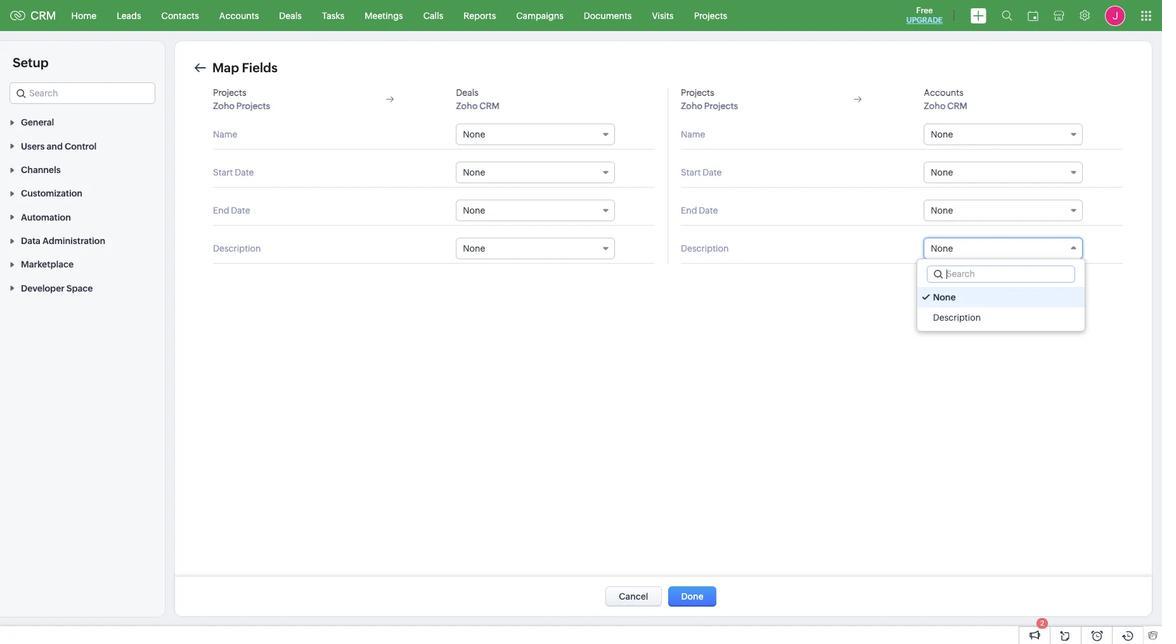 Task type: vqa. For each thing, say whether or not it's contained in the screenshot.
the rightmost DEALS
yes



Task type: describe. For each thing, give the bounding box(es) containing it.
crm for deals zoho crm
[[480, 101, 500, 111]]

channels button
[[0, 158, 165, 181]]

crm link
[[10, 9, 56, 22]]

upgrade
[[907, 16, 943, 25]]

3 zoho from the left
[[681, 101, 703, 111]]

fields
[[242, 60, 278, 75]]

profile element
[[1098, 0, 1134, 31]]

contacts link
[[151, 0, 209, 31]]

home link
[[61, 0, 107, 31]]

meetings link
[[355, 0, 413, 31]]

profile image
[[1106, 5, 1126, 26]]

projects link
[[684, 0, 738, 31]]

deals zoho crm
[[456, 88, 500, 111]]

zoho inside deals zoho crm
[[456, 101, 478, 111]]

name for deals zoho crm
[[213, 129, 238, 140]]

meetings
[[365, 10, 403, 21]]

start date for deals zoho crm
[[213, 167, 254, 178]]

calendar image
[[1028, 10, 1039, 21]]

0 horizontal spatial crm
[[30, 9, 56, 22]]

users and control
[[21, 141, 97, 151]]

channels
[[21, 165, 61, 175]]

description for deals zoho crm
[[213, 244, 261, 254]]

developer space
[[21, 283, 93, 294]]

developer space button
[[0, 276, 165, 300]]

reports
[[464, 10, 496, 21]]

and
[[47, 141, 63, 151]]

search image
[[1002, 10, 1013, 21]]

1 zoho from the left
[[213, 101, 235, 111]]

reports link
[[454, 0, 506, 31]]

leads link
[[107, 0, 151, 31]]

calls
[[424, 10, 444, 21]]

marketplace button
[[0, 253, 165, 276]]

general
[[21, 118, 54, 128]]

cancel
[[619, 592, 649, 602]]

space
[[67, 283, 93, 294]]

name for accounts zoho crm
[[681, 129, 706, 140]]

accounts for accounts
[[219, 10, 259, 21]]

documents
[[584, 10, 632, 21]]

cancel button
[[606, 587, 662, 607]]

end for deals zoho crm
[[213, 206, 229, 216]]

automation button
[[0, 205, 165, 229]]

free upgrade
[[907, 6, 943, 25]]

start date for accounts zoho crm
[[681, 167, 722, 178]]

projects zoho projects for deals
[[213, 88, 271, 111]]

deals link
[[269, 0, 312, 31]]

visits link
[[642, 0, 684, 31]]



Task type: locate. For each thing, give the bounding box(es) containing it.
data administration
[[21, 236, 105, 246]]

contacts
[[162, 10, 199, 21]]

2 horizontal spatial crm
[[948, 101, 968, 111]]

administration
[[42, 236, 105, 246]]

create menu element
[[964, 0, 995, 31]]

1 horizontal spatial description
[[681, 244, 729, 254]]

crm inside accounts zoho crm
[[948, 101, 968, 111]]

2 end from the left
[[681, 206, 698, 216]]

users and control button
[[0, 134, 165, 158]]

free
[[917, 6, 934, 15]]

description option
[[918, 308, 1086, 328]]

1 horizontal spatial end
[[681, 206, 698, 216]]

1 horizontal spatial crm
[[480, 101, 500, 111]]

1 start date from the left
[[213, 167, 254, 178]]

1 horizontal spatial start
[[681, 167, 701, 178]]

campaigns
[[517, 10, 564, 21]]

1 horizontal spatial end date
[[681, 206, 719, 216]]

0 horizontal spatial end date
[[213, 206, 250, 216]]

marketplace
[[21, 260, 74, 270]]

start for deals zoho crm
[[213, 167, 233, 178]]

None field
[[10, 82, 155, 104]]

done button
[[669, 587, 717, 607]]

0 vertical spatial deals
[[279, 10, 302, 21]]

1 name from the left
[[213, 129, 238, 140]]

crm
[[30, 9, 56, 22], [480, 101, 500, 111], [948, 101, 968, 111]]

1 vertical spatial accounts
[[925, 88, 964, 98]]

2 start date from the left
[[681, 167, 722, 178]]

end date
[[213, 206, 250, 216], [681, 206, 719, 216]]

zoho
[[213, 101, 235, 111], [456, 101, 478, 111], [681, 101, 703, 111], [925, 101, 946, 111]]

deals for deals
[[279, 10, 302, 21]]

list box
[[918, 284, 1086, 331]]

accounts zoho crm
[[925, 88, 968, 111]]

users
[[21, 141, 45, 151]]

crm for accounts zoho crm
[[948, 101, 968, 111]]

setup
[[13, 55, 49, 70]]

None field
[[456, 124, 616, 145], [925, 124, 1084, 145], [456, 162, 616, 183], [925, 162, 1084, 183], [456, 200, 616, 221], [925, 200, 1084, 221], [456, 238, 616, 259], [925, 238, 1084, 259]]

leads
[[117, 10, 141, 21]]

end date for accounts zoho crm
[[681, 206, 719, 216]]

list box containing none
[[918, 284, 1086, 331]]

2
[[1041, 620, 1045, 627]]

2 start from the left
[[681, 167, 701, 178]]

map fields
[[213, 60, 278, 75]]

0 vertical spatial accounts
[[219, 10, 259, 21]]

documents link
[[574, 0, 642, 31]]

projects zoho projects for accounts
[[681, 88, 739, 111]]

crm inside deals zoho crm
[[480, 101, 500, 111]]

create menu image
[[971, 8, 987, 23]]

accounts
[[219, 10, 259, 21], [925, 88, 964, 98]]

developer
[[21, 283, 65, 294]]

tasks link
[[312, 0, 355, 31]]

2 projects zoho projects from the left
[[681, 88, 739, 111]]

date
[[235, 167, 254, 178], [703, 167, 722, 178], [231, 206, 250, 216], [699, 206, 719, 216]]

search element
[[995, 0, 1021, 31]]

accounts inside accounts zoho crm
[[925, 88, 964, 98]]

customization
[[21, 189, 82, 199]]

0 horizontal spatial start date
[[213, 167, 254, 178]]

1 horizontal spatial accounts
[[925, 88, 964, 98]]

projects
[[694, 10, 728, 21], [213, 88, 247, 98], [681, 88, 715, 98], [237, 101, 271, 111], [705, 101, 739, 111]]

2 name from the left
[[681, 129, 706, 140]]

data
[[21, 236, 41, 246]]

0 horizontal spatial deals
[[279, 10, 302, 21]]

general button
[[0, 110, 165, 134]]

1 start from the left
[[213, 167, 233, 178]]

2 horizontal spatial description
[[934, 313, 982, 323]]

start for accounts zoho crm
[[681, 167, 701, 178]]

0 horizontal spatial accounts
[[219, 10, 259, 21]]

0 horizontal spatial projects zoho projects
[[213, 88, 271, 111]]

end date for deals zoho crm
[[213, 206, 250, 216]]

description for accounts zoho crm
[[681, 244, 729, 254]]

accounts for accounts zoho crm
[[925, 88, 964, 98]]

customization button
[[0, 181, 165, 205]]

calls link
[[413, 0, 454, 31]]

projects zoho projects
[[213, 88, 271, 111], [681, 88, 739, 111]]

done
[[682, 592, 704, 602]]

start
[[213, 167, 233, 178], [681, 167, 701, 178]]

data administration button
[[0, 229, 165, 253]]

description inside option
[[934, 313, 982, 323]]

control
[[65, 141, 97, 151]]

deals inside deals zoho crm
[[456, 88, 479, 98]]

1 end date from the left
[[213, 206, 250, 216]]

Search text field
[[10, 83, 155, 103]]

1 end from the left
[[213, 206, 229, 216]]

campaigns link
[[506, 0, 574, 31]]

none inside option
[[934, 292, 956, 303]]

0 horizontal spatial name
[[213, 129, 238, 140]]

4 zoho from the left
[[925, 101, 946, 111]]

1 projects zoho projects from the left
[[213, 88, 271, 111]]

1 vertical spatial deals
[[456, 88, 479, 98]]

automation
[[21, 212, 71, 223]]

1 horizontal spatial start date
[[681, 167, 722, 178]]

2 end date from the left
[[681, 206, 719, 216]]

1 horizontal spatial projects zoho projects
[[681, 88, 739, 111]]

tasks
[[322, 10, 345, 21]]

deals for deals zoho crm
[[456, 88, 479, 98]]

0 horizontal spatial start
[[213, 167, 233, 178]]

name
[[213, 129, 238, 140], [681, 129, 706, 140]]

description
[[213, 244, 261, 254], [681, 244, 729, 254], [934, 313, 982, 323]]

start date
[[213, 167, 254, 178], [681, 167, 722, 178]]

accounts link
[[209, 0, 269, 31]]

deals
[[279, 10, 302, 21], [456, 88, 479, 98]]

visits
[[652, 10, 674, 21]]

2 zoho from the left
[[456, 101, 478, 111]]

none
[[463, 129, 486, 140], [932, 129, 954, 140], [463, 167, 486, 178], [932, 167, 954, 178], [463, 206, 486, 216], [932, 206, 954, 216], [463, 244, 486, 254], [932, 244, 954, 254], [934, 292, 956, 303]]

0 horizontal spatial description
[[213, 244, 261, 254]]

end
[[213, 206, 229, 216], [681, 206, 698, 216]]

0 horizontal spatial end
[[213, 206, 229, 216]]

none option
[[918, 287, 1086, 308]]

map
[[213, 60, 239, 75]]

Search text field
[[928, 266, 1076, 282]]

end for accounts zoho crm
[[681, 206, 698, 216]]

1 horizontal spatial deals
[[456, 88, 479, 98]]

home
[[71, 10, 97, 21]]

zoho inside accounts zoho crm
[[925, 101, 946, 111]]

1 horizontal spatial name
[[681, 129, 706, 140]]



